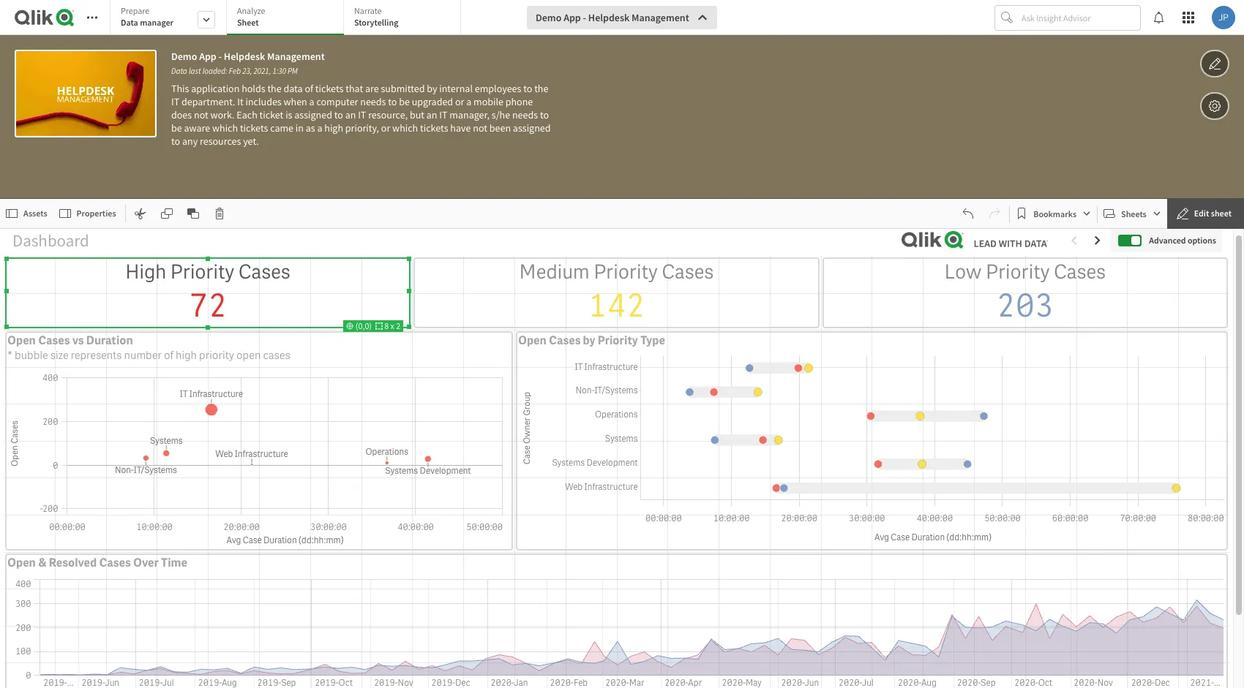 Task type: describe. For each thing, give the bounding box(es) containing it.
it
[[237, 95, 244, 108]]

in
[[296, 122, 304, 135]]

computer
[[317, 95, 358, 108]]

have
[[451, 122, 471, 135]]

2 horizontal spatial a
[[467, 95, 472, 108]]

toolbar containing demo app - helpdesk management
[[0, 0, 1245, 199]]

paste image
[[187, 208, 199, 220]]

does
[[171, 108, 192, 122]]

demo app - helpdesk management
[[536, 11, 690, 24]]

edit sheet button
[[1168, 198, 1245, 229]]

1 horizontal spatial assigned
[[513, 122, 551, 135]]

1 horizontal spatial needs
[[512, 108, 538, 122]]

submitted
[[381, 82, 425, 95]]

0 vertical spatial be
[[399, 95, 410, 108]]

last
[[189, 66, 201, 76]]

bookmarks
[[1034, 208, 1077, 219]]

data
[[284, 82, 303, 95]]

demo for demo app - helpdesk management
[[536, 11, 562, 24]]

application
[[191, 82, 240, 95]]

copy image
[[161, 208, 173, 220]]

number
[[124, 349, 162, 363]]

priority left 'type'
[[598, 333, 638, 349]]

prepare
[[121, 5, 150, 16]]

options
[[1188, 235, 1217, 246]]

employees
[[475, 82, 522, 95]]

type
[[641, 333, 666, 349]]

low
[[945, 259, 982, 285]]

0 horizontal spatial it
[[171, 95, 180, 108]]

feb
[[229, 66, 241, 76]]

open cases vs duration * bubble size represents number of high priority open cases
[[7, 333, 291, 363]]

open
[[237, 349, 261, 363]]

storytelling
[[354, 17, 399, 28]]

priority,
[[345, 122, 379, 135]]

to right are
[[388, 95, 397, 108]]

medium priority cases 142
[[520, 259, 714, 327]]

high inside demo app - helpdesk management data last loaded: feb 23, 2021, 1:30 pm this application holds the data of tickets that are submitted by internal employees to the it department. it includes when a computer needs to be upgraded or a mobile phone does not work. each ticket is assigned to an it resource, but an it manager, s/he needs to be aware which tickets came in as a high priority, or which tickets have not been assigned to any resources yet.
[[325, 122, 343, 135]]

management for demo app - helpdesk management data last loaded: feb 23, 2021, 1:30 pm this application holds the data of tickets that are submitted by internal employees to the it department. it includes when a computer needs to be upgraded or a mobile phone does not work. each ticket is assigned to an it resource, but an it manager, s/he needs to be aware which tickets came in as a high priority, or which tickets have not been assigned to any resources yet.
[[267, 50, 325, 63]]

cases
[[263, 349, 291, 363]]

&
[[38, 555, 46, 571]]

1 the from the left
[[268, 82, 282, 95]]

sheets
[[1122, 208, 1147, 219]]

sheet
[[1212, 208, 1232, 219]]

resource,
[[368, 108, 408, 122]]

edit
[[1195, 208, 1210, 219]]

edit image
[[1209, 55, 1222, 72]]

duration
[[86, 333, 133, 349]]

over
[[133, 555, 159, 571]]

2
[[396, 321, 401, 332]]

72
[[189, 285, 227, 327]]

is
[[286, 108, 292, 122]]

8 x 2
[[383, 321, 401, 332]]

0 horizontal spatial be
[[171, 122, 182, 135]]

to left priority,
[[334, 108, 343, 122]]

edit sheet
[[1195, 208, 1232, 219]]

s/he
[[492, 108, 510, 122]]

0 horizontal spatial not
[[194, 108, 208, 122]]

x
[[391, 321, 395, 332]]

analyze
[[237, 5, 265, 16]]

by inside demo app - helpdesk management data last loaded: feb 23, 2021, 1:30 pm this application holds the data of tickets that are submitted by internal employees to the it department. it includes when a computer needs to be upgraded or a mobile phone does not work. each ticket is assigned to an it resource, but an it manager, s/he needs to be aware which tickets came in as a high priority, or which tickets have not been assigned to any resources yet.
[[427, 82, 437, 95]]

helpdesk for demo app - helpdesk management
[[589, 11, 630, 24]]

this
[[171, 82, 189, 95]]

cases inside low priority cases 203
[[1054, 259, 1106, 285]]

manager
[[140, 17, 174, 28]]

prepare data manager
[[121, 5, 174, 28]]

23,
[[242, 66, 252, 76]]

includes
[[246, 95, 282, 108]]

narrate storytelling
[[354, 5, 399, 28]]

department.
[[182, 95, 235, 108]]

vs
[[72, 333, 84, 349]]

high
[[125, 259, 166, 285]]

demo app - helpdesk management data last loaded: feb 23, 2021, 1:30 pm this application holds the data of tickets that are submitted by internal employees to the it department. it includes when a computer needs to be upgraded or a mobile phone does not work. each ticket is assigned to an it resource, but an it manager, s/he needs to be aware which tickets came in as a high priority, or which tickets have not been assigned to any resources yet.
[[171, 50, 553, 148]]

analyze sheet
[[237, 5, 265, 28]]

- for demo app - helpdesk management
[[583, 11, 587, 24]]

bookmarks button
[[1014, 202, 1095, 226]]

assets button
[[3, 202, 53, 226]]

delete image
[[214, 208, 225, 220]]

sheet
[[237, 17, 259, 28]]

each
[[237, 108, 258, 122]]

ticket
[[260, 108, 284, 122]]

high inside open cases vs duration * bubble size represents number of high priority open cases
[[176, 349, 197, 363]]

cases inside the high priority cases 72
[[238, 259, 291, 285]]

open for open & resolved cases over time
[[7, 555, 36, 571]]

2 horizontal spatial tickets
[[420, 122, 448, 135]]

been
[[490, 122, 511, 135]]

manager,
[[450, 108, 490, 122]]



Task type: vqa. For each thing, say whether or not it's contained in the screenshot.
ticket
yes



Task type: locate. For each thing, give the bounding box(es) containing it.
cases
[[238, 259, 291, 285], [662, 259, 714, 285], [1054, 259, 1106, 285], [38, 333, 70, 349], [549, 333, 581, 349], [99, 555, 131, 571]]

the right phone
[[535, 82, 549, 95]]

assigned right the is
[[295, 108, 332, 122]]

1 vertical spatial of
[[164, 349, 174, 363]]

0 horizontal spatial data
[[121, 17, 138, 28]]

which
[[212, 122, 238, 135], [393, 122, 418, 135]]

to right employees
[[524, 82, 533, 95]]

application containing 72
[[0, 0, 1245, 689]]

1 horizontal spatial by
[[583, 333, 596, 349]]

toolbar
[[0, 0, 1245, 199]]

not
[[194, 108, 208, 122], [473, 122, 488, 135]]

loaded:
[[203, 66, 227, 76]]

1 vertical spatial be
[[171, 122, 182, 135]]

high
[[325, 122, 343, 135], [176, 349, 197, 363]]

0 horizontal spatial app
[[199, 50, 217, 63]]

sheets button
[[1101, 202, 1165, 226]]

be left any
[[171, 122, 182, 135]]

resources
[[200, 135, 241, 148]]

helpdesk for demo app - helpdesk management data last loaded: feb 23, 2021, 1:30 pm this application holds the data of tickets that are submitted by internal employees to the it department. it includes when a computer needs to be upgraded or a mobile phone does not work. each ticket is assigned to an it resource, but an it manager, s/he needs to be aware which tickets came in as a high priority, or which tickets have not been assigned to any resources yet.
[[224, 50, 265, 63]]

2 an from the left
[[427, 108, 437, 122]]

which right aware at the top left of the page
[[212, 122, 238, 135]]

tab list containing prepare
[[110, 0, 466, 37]]

tickets
[[315, 82, 344, 95], [240, 122, 268, 135], [420, 122, 448, 135]]

by left internal
[[427, 82, 437, 95]]

demo for demo app - helpdesk management data last loaded: feb 23, 2021, 1:30 pm this application holds the data of tickets that are submitted by internal employees to the it department. it includes when a computer needs to be upgraded or a mobile phone does not work. each ticket is assigned to an it resource, but an it manager, s/he needs to be aware which tickets came in as a high priority, or which tickets have not been assigned to any resources yet.
[[171, 50, 197, 63]]

tab list
[[110, 0, 466, 37]]

1 horizontal spatial the
[[535, 82, 549, 95]]

that
[[346, 82, 363, 95]]

any
[[182, 135, 198, 148]]

application
[[0, 0, 1245, 689]]

0 vertical spatial high
[[325, 122, 343, 135]]

it
[[171, 95, 180, 108], [358, 108, 366, 122], [440, 108, 448, 122]]

1:30
[[273, 66, 286, 76]]

priority
[[170, 259, 235, 285], [594, 259, 658, 285], [986, 259, 1050, 285], [598, 333, 638, 349]]

upgraded
[[412, 95, 453, 108]]

by
[[427, 82, 437, 95], [583, 333, 596, 349]]

- inside demo app - helpdesk management data last loaded: feb 23, 2021, 1:30 pm this application holds the data of tickets that are submitted by internal employees to the it department. it includes when a computer needs to be upgraded or a mobile phone does not work. each ticket is assigned to an it resource, but an it manager, s/he needs to be aware which tickets came in as a high priority, or which tickets have not been assigned to any resources yet.
[[219, 50, 222, 63]]

1 horizontal spatial demo
[[536, 11, 562, 24]]

app
[[564, 11, 581, 24], [199, 50, 217, 63]]

- for demo app - helpdesk management data last loaded: feb 23, 2021, 1:30 pm this application holds the data of tickets that are submitted by internal employees to the it department. it includes when a computer needs to be upgraded or a mobile phone does not work. each ticket is assigned to an it resource, but an it manager, s/he needs to be aware which tickets came in as a high priority, or which tickets have not been assigned to any resources yet.
[[219, 50, 222, 63]]

1 horizontal spatial app
[[564, 11, 581, 24]]

app for demo app - helpdesk management
[[564, 11, 581, 24]]

cut image
[[134, 208, 146, 220]]

1 vertical spatial data
[[171, 66, 187, 76]]

8
[[385, 321, 389, 332]]

(0,0)
[[354, 321, 375, 332]]

1 vertical spatial management
[[267, 50, 325, 63]]

1 horizontal spatial or
[[455, 95, 464, 108]]

app for demo app - helpdesk management data last loaded: feb 23, 2021, 1:30 pm this application holds the data of tickets that are submitted by internal employees to the it department. it includes when a computer needs to be upgraded or a mobile phone does not work. each ticket is assigned to an it resource, but an it manager, s/he needs to be aware which tickets came in as a high priority, or which tickets have not been assigned to any resources yet.
[[199, 50, 217, 63]]

which down upgraded
[[393, 122, 418, 135]]

1 vertical spatial helpdesk
[[224, 50, 265, 63]]

1 horizontal spatial be
[[399, 95, 410, 108]]

1 vertical spatial high
[[176, 349, 197, 363]]

needs
[[360, 95, 386, 108], [512, 108, 538, 122]]

an
[[345, 108, 356, 122], [427, 108, 437, 122]]

helpdesk inside demo app - helpdesk management data last loaded: feb 23, 2021, 1:30 pm this application holds the data of tickets that are submitted by internal employees to the it department. it includes when a computer needs to be upgraded or a mobile phone does not work. each ticket is assigned to an it resource, but an it manager, s/he needs to be aware which tickets came in as a high priority, or which tickets have not been assigned to any resources yet.
[[224, 50, 265, 63]]

0 horizontal spatial by
[[427, 82, 437, 95]]

to left any
[[171, 135, 180, 148]]

are
[[365, 82, 379, 95]]

demo inside demo app - helpdesk management data last loaded: feb 23, 2021, 1:30 pm this application holds the data of tickets that are submitted by internal employees to the it department. it includes when a computer needs to be upgraded or a mobile phone does not work. each ticket is assigned to an it resource, but an it manager, s/he needs to be aware which tickets came in as a high priority, or which tickets have not been assigned to any resources yet.
[[171, 50, 197, 63]]

tickets left that
[[315, 82, 344, 95]]

open & resolved cases over time
[[7, 555, 187, 571]]

represents
[[71, 349, 122, 363]]

data inside prepare data manager
[[121, 17, 138, 28]]

0 vertical spatial or
[[455, 95, 464, 108]]

needs up priority,
[[360, 95, 386, 108]]

mobile
[[474, 95, 504, 108]]

a right the as
[[317, 122, 323, 135]]

bubble
[[15, 349, 48, 363]]

1 horizontal spatial not
[[473, 122, 488, 135]]

priority inside low priority cases 203
[[986, 259, 1050, 285]]

of right number
[[164, 349, 174, 363]]

it left department.
[[171, 95, 180, 108]]

demo app - helpdesk management button
[[527, 6, 717, 29]]

open for open cases by priority type
[[518, 333, 547, 349]]

assigned
[[295, 108, 332, 122], [513, 122, 551, 135]]

app inside demo app - helpdesk management data last loaded: feb 23, 2021, 1:30 pm this application holds the data of tickets that are submitted by internal employees to the it department. it includes when a computer needs to be upgraded or a mobile phone does not work. each ticket is assigned to an it resource, but an it manager, s/he needs to be aware which tickets came in as a high priority, or which tickets have not been assigned to any resources yet.
[[199, 50, 217, 63]]

0 vertical spatial of
[[305, 82, 313, 95]]

1 vertical spatial or
[[381, 122, 390, 135]]

time
[[161, 555, 187, 571]]

open left &
[[7, 555, 36, 571]]

0 horizontal spatial assigned
[[295, 108, 332, 122]]

Ask Insight Advisor text field
[[1019, 6, 1141, 29]]

be
[[399, 95, 410, 108], [171, 122, 182, 135]]

app inside 'button'
[[564, 11, 581, 24]]

0 horizontal spatial the
[[268, 82, 282, 95]]

data down prepare
[[121, 17, 138, 28]]

1 vertical spatial app
[[199, 50, 217, 63]]

open
[[7, 333, 36, 349], [518, 333, 547, 349], [7, 555, 36, 571]]

a right when
[[309, 95, 315, 108]]

helpdesk
[[589, 11, 630, 24], [224, 50, 265, 63]]

open inside open cases vs duration * bubble size represents number of high priority open cases
[[7, 333, 36, 349]]

open cases by priority type
[[518, 333, 666, 349]]

0 vertical spatial -
[[583, 11, 587, 24]]

holds
[[242, 82, 265, 95]]

an right the but
[[427, 108, 437, 122]]

-
[[583, 11, 587, 24], [219, 50, 222, 63]]

or up have
[[455, 95, 464, 108]]

1 horizontal spatial a
[[317, 122, 323, 135]]

to
[[524, 82, 533, 95], [388, 95, 397, 108], [334, 108, 343, 122], [540, 108, 549, 122], [171, 135, 180, 148]]

0 horizontal spatial tickets
[[240, 122, 268, 135]]

1 horizontal spatial which
[[393, 122, 418, 135]]

1 horizontal spatial management
[[632, 11, 690, 24]]

management inside demo app - helpdesk management data last loaded: feb 23, 2021, 1:30 pm this application holds the data of tickets that are submitted by internal employees to the it department. it includes when a computer needs to be upgraded or a mobile phone does not work. each ticket is assigned to an it resource, but an it manager, s/he needs to be aware which tickets came in as a high priority, or which tickets have not been assigned to any resources yet.
[[267, 50, 325, 63]]

0 vertical spatial app
[[564, 11, 581, 24]]

aware
[[184, 122, 210, 135]]

cases inside "medium priority cases 142"
[[662, 259, 714, 285]]

0 horizontal spatial or
[[381, 122, 390, 135]]

priority for 203
[[986, 259, 1050, 285]]

or right priority,
[[381, 122, 390, 135]]

not right does
[[194, 108, 208, 122]]

management for demo app - helpdesk management
[[632, 11, 690, 24]]

0 horizontal spatial which
[[212, 122, 238, 135]]

it left resource,
[[358, 108, 366, 122]]

when
[[284, 95, 307, 108]]

yet.
[[243, 135, 259, 148]]

1 an from the left
[[345, 108, 356, 122]]

size
[[50, 349, 69, 363]]

by down 142
[[583, 333, 596, 349]]

management
[[632, 11, 690, 24], [267, 50, 325, 63]]

0 vertical spatial demo
[[536, 11, 562, 24]]

or
[[455, 95, 464, 108], [381, 122, 390, 135]]

high left priority
[[176, 349, 197, 363]]

1 horizontal spatial -
[[583, 11, 587, 24]]

low priority cases 203
[[945, 259, 1106, 327]]

1 vertical spatial -
[[219, 50, 222, 63]]

142
[[588, 285, 646, 327]]

phone
[[506, 95, 533, 108]]

0 vertical spatial by
[[427, 82, 437, 95]]

data
[[121, 17, 138, 28], [171, 66, 187, 76]]

undo image
[[963, 208, 975, 220]]

came
[[270, 122, 294, 135]]

next sheet: performance image
[[1093, 235, 1104, 247]]

helpdesk inside 'button'
[[589, 11, 630, 24]]

0 horizontal spatial an
[[345, 108, 356, 122]]

of
[[305, 82, 313, 95], [164, 349, 174, 363]]

properties button
[[56, 202, 122, 226]]

demo inside demo app - helpdesk management 'button'
[[536, 11, 562, 24]]

of right 'data'
[[305, 82, 313, 95]]

priority
[[199, 349, 234, 363]]

priority inside "medium priority cases 142"
[[594, 259, 658, 285]]

1 horizontal spatial of
[[305, 82, 313, 95]]

data left last
[[171, 66, 187, 76]]

but
[[410, 108, 425, 122]]

cases inside open cases vs duration * bubble size represents number of high priority open cases
[[38, 333, 70, 349]]

properties
[[77, 208, 116, 219]]

0 vertical spatial management
[[632, 11, 690, 24]]

priority right low
[[986, 259, 1050, 285]]

1 horizontal spatial tickets
[[315, 82, 344, 95]]

1 horizontal spatial it
[[358, 108, 366, 122]]

0 horizontal spatial a
[[309, 95, 315, 108]]

to right phone
[[540, 108, 549, 122]]

advanced
[[1150, 235, 1187, 246]]

tickets left came
[[240, 122, 268, 135]]

tickets down upgraded
[[420, 122, 448, 135]]

0 vertical spatial data
[[121, 17, 138, 28]]

priority for 142
[[594, 259, 658, 285]]

0 horizontal spatial management
[[267, 50, 325, 63]]

james peterson image
[[1212, 6, 1236, 29]]

0 horizontal spatial high
[[176, 349, 197, 363]]

0 horizontal spatial needs
[[360, 95, 386, 108]]

203
[[997, 285, 1054, 327]]

not right have
[[473, 122, 488, 135]]

priority for 72
[[170, 259, 235, 285]]

open for open cases vs duration * bubble size represents number of high priority open cases
[[7, 333, 36, 349]]

1 which from the left
[[212, 122, 238, 135]]

1 vertical spatial by
[[583, 333, 596, 349]]

1 horizontal spatial an
[[427, 108, 437, 122]]

needs right s/he
[[512, 108, 538, 122]]

an down that
[[345, 108, 356, 122]]

resolved
[[49, 555, 97, 571]]

*
[[7, 349, 13, 363]]

as
[[306, 122, 315, 135]]

1 horizontal spatial data
[[171, 66, 187, 76]]

0 horizontal spatial demo
[[171, 50, 197, 63]]

the down 1:30
[[268, 82, 282, 95]]

assigned down phone
[[513, 122, 551, 135]]

assets
[[23, 208, 47, 219]]

medium
[[520, 259, 590, 285]]

0 vertical spatial helpdesk
[[589, 11, 630, 24]]

open down medium
[[518, 333, 547, 349]]

high right the as
[[325, 122, 343, 135]]

2 horizontal spatial it
[[440, 108, 448, 122]]

internal
[[439, 82, 473, 95]]

0 horizontal spatial of
[[164, 349, 174, 363]]

tab list inside toolbar
[[110, 0, 466, 37]]

priority right medium
[[594, 259, 658, 285]]

be left the but
[[399, 95, 410, 108]]

the
[[268, 82, 282, 95], [535, 82, 549, 95]]

0 horizontal spatial -
[[219, 50, 222, 63]]

a left mobile
[[467, 95, 472, 108]]

0 horizontal spatial helpdesk
[[224, 50, 265, 63]]

2 the from the left
[[535, 82, 549, 95]]

of inside demo app - helpdesk management data last loaded: feb 23, 2021, 1:30 pm this application holds the data of tickets that are submitted by internal employees to the it department. it includes when a computer needs to be upgraded or a mobile phone does not work. each ticket is assigned to an it resource, but an it manager, s/he needs to be aware which tickets came in as a high priority, or which tickets have not been assigned to any resources yet.
[[305, 82, 313, 95]]

pm
[[288, 66, 298, 76]]

high priority cases 72
[[125, 259, 291, 327]]

work.
[[211, 108, 235, 122]]

demo
[[536, 11, 562, 24], [171, 50, 197, 63]]

1 horizontal spatial helpdesk
[[589, 11, 630, 24]]

advanced options
[[1150, 235, 1217, 246]]

data inside demo app - helpdesk management data last loaded: feb 23, 2021, 1:30 pm this application holds the data of tickets that are submitted by internal employees to the it department. it includes when a computer needs to be upgraded or a mobile phone does not work. each ticket is assigned to an it resource, but an it manager, s/he needs to be aware which tickets came in as a high priority, or which tickets have not been assigned to any resources yet.
[[171, 66, 187, 76]]

open left size
[[7, 333, 36, 349]]

it left have
[[440, 108, 448, 122]]

1 horizontal spatial high
[[325, 122, 343, 135]]

priority inside the high priority cases 72
[[170, 259, 235, 285]]

1 vertical spatial demo
[[171, 50, 197, 63]]

app options image
[[1209, 97, 1222, 115]]

of inside open cases vs duration * bubble size represents number of high priority open cases
[[164, 349, 174, 363]]

- inside 'button'
[[583, 11, 587, 24]]

narrate
[[354, 5, 382, 16]]

management inside 'button'
[[632, 11, 690, 24]]

priority right high
[[170, 259, 235, 285]]

2 which from the left
[[393, 122, 418, 135]]

2021,
[[254, 66, 271, 76]]



